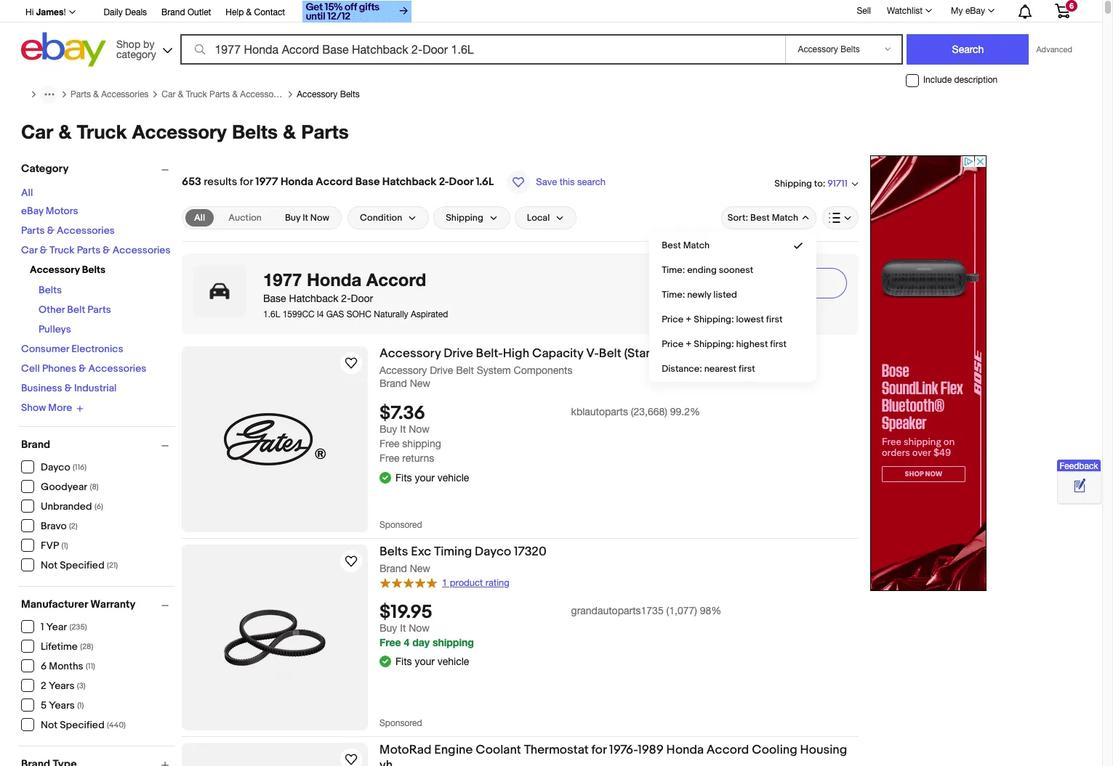 Task type: vqa. For each thing, say whether or not it's contained in the screenshot.
Listing your item link
no



Task type: describe. For each thing, give the bounding box(es) containing it.
sell link
[[850, 6, 877, 16]]

0 vertical spatial drive
[[444, 347, 473, 361]]

dayco (116)
[[41, 462, 87, 474]]

2
[[41, 680, 46, 693]]

price for price + shipping: lowest first
[[662, 314, 684, 326]]

listing options selector. list view selected. image
[[829, 212, 852, 224]]

0 vertical spatial parts & accessories link
[[71, 89, 149, 100]]

15385ap
[[722, 347, 771, 361]]

change button
[[679, 268, 847, 299]]

best inside sort: best match dropdown button
[[750, 212, 770, 224]]

category
[[21, 162, 69, 176]]

help & contact link
[[226, 5, 285, 21]]

save this search
[[536, 177, 606, 188]]

local button
[[515, 206, 577, 230]]

2 fits from the top
[[395, 656, 412, 668]]

condition button
[[347, 206, 429, 230]]

0 horizontal spatial accord
[[316, 175, 353, 189]]

accessory drive belt-high capacity v-belt (standard) gates 15385ap heading
[[379, 347, 771, 361]]

industrial
[[74, 382, 117, 395]]

0 vertical spatial car & truck parts & accessories link
[[162, 89, 287, 100]]

change
[[745, 278, 781, 289]]

parts & accessories
[[71, 89, 149, 100]]

show
[[21, 402, 46, 415]]

best match
[[662, 240, 710, 252]]

99.2%
[[670, 407, 700, 418]]

time: newly listed link
[[650, 283, 816, 308]]

2 and text__icon image from the top
[[379, 655, 391, 667]]

returns
[[402, 453, 434, 465]]

belts link
[[39, 284, 62, 297]]

not for manufacturer warranty
[[41, 720, 58, 732]]

1 horizontal spatial 1.6l
[[476, 175, 494, 189]]

help
[[226, 7, 244, 17]]

1 vertical spatial match
[[683, 240, 710, 252]]

sort:
[[727, 212, 748, 224]]

fvp
[[41, 540, 59, 553]]

1977 honda accord base hatchback 2-door 1.6l 1599cc l4 gas sohc naturally aspirated
[[263, 270, 448, 320]]

price + shipping: lowest first
[[662, 314, 783, 326]]

sort: best match button
[[721, 206, 816, 230]]

brand inside belts exc timing  dayco  17320 brand new
[[379, 563, 407, 575]]

fvp (1)
[[41, 540, 68, 553]]

auction link
[[220, 209, 270, 227]]

shipping inside kblautoparts (23,668) 99.2% buy it now free shipping free returns
[[402, 439, 441, 450]]

manufacturer warranty button
[[21, 598, 175, 612]]

honda inside the 1977 honda accord base hatchback 2-door 1.6l 1599cc l4 gas sohc naturally aspirated
[[307, 270, 361, 290]]

0 horizontal spatial for
[[240, 175, 253, 189]]

vehicle for second and text__icon from the top
[[438, 656, 469, 668]]

653
[[182, 175, 201, 189]]

1 for year
[[41, 622, 44, 634]]

shipping: for highest
[[694, 339, 734, 350]]

months
[[49, 661, 83, 673]]

aspirated
[[411, 310, 448, 320]]

new inside accessory drive belt-high capacity v-belt (standard) gates 15385ap accessory drive belt system components brand new
[[410, 378, 430, 390]]

warranty
[[90, 598, 136, 612]]

6 for 6 months (11)
[[41, 661, 47, 673]]

pulleys link
[[39, 324, 71, 336]]

by
[[143, 38, 154, 50]]

!
[[64, 7, 66, 17]]

cell phones & accessories link
[[21, 363, 146, 375]]

buy it now link
[[276, 209, 338, 227]]

2 vertical spatial first
[[739, 364, 755, 375]]

gas
[[326, 310, 344, 320]]

include
[[923, 75, 952, 85]]

now for 4
[[409, 623, 430, 634]]

0 horizontal spatial dayco
[[41, 462, 70, 474]]

your for second and text__icon from the top
[[415, 656, 435, 668]]

fits your vehicle for 1st and text__icon
[[395, 472, 469, 484]]

v-
[[586, 347, 599, 361]]

description
[[954, 75, 998, 85]]

price + shipping: highest first link
[[650, 332, 816, 357]]

show more
[[21, 402, 72, 415]]

(116)
[[73, 463, 87, 473]]

consumer
[[21, 343, 69, 356]]

0 vertical spatial door
[[449, 175, 473, 189]]

day
[[412, 637, 430, 649]]

free for 4
[[379, 637, 401, 649]]

accord inside the 1977 honda accord base hatchback 2-door 1.6l 1599cc l4 gas sohc naturally aspirated
[[366, 270, 426, 290]]

belt-
[[476, 347, 503, 361]]

belts inside belts exc timing  dayco  17320 brand new
[[379, 545, 408, 560]]

1 vertical spatial car & truck parts & accessories link
[[21, 244, 171, 257]]

my
[[951, 6, 963, 16]]

base inside the 1977 honda accord base hatchback 2-door 1.6l 1599cc l4 gas sohc naturally aspirated
[[263, 293, 286, 305]]

daily deals
[[104, 7, 147, 17]]

vehicle for 1st and text__icon
[[438, 472, 469, 484]]

components
[[514, 365, 573, 377]]

naturally
[[374, 310, 408, 320]]

belts exc timing  dayco  17320 brand new
[[379, 545, 546, 575]]

1 fits from the top
[[395, 472, 412, 484]]

shop
[[116, 38, 140, 50]]

category button
[[21, 162, 175, 176]]

car inside ebay motors parts & accessories car & truck parts & accessories
[[21, 244, 37, 257]]

sohc
[[347, 310, 371, 320]]

not for brand
[[41, 560, 58, 572]]

1976-
[[609, 744, 638, 758]]

car & truck parts & accessories
[[162, 89, 287, 100]]

1 horizontal spatial 2-
[[439, 175, 449, 189]]

electronics
[[71, 343, 123, 356]]

ebay inside account navigation
[[965, 6, 985, 16]]

pulleys
[[39, 324, 71, 336]]

1 vertical spatial parts & accessories link
[[21, 225, 115, 237]]

belts exc timing  dayco  17320 link
[[379, 545, 859, 563]]

highest
[[736, 339, 768, 350]]

specified for brand
[[60, 560, 104, 572]]

0 vertical spatial base
[[355, 175, 380, 189]]

listed
[[713, 289, 737, 301]]

1 horizontal spatial all link
[[185, 209, 214, 227]]

hi james !
[[25, 7, 66, 17]]

:
[[823, 178, 825, 189]]

housing
[[800, 744, 847, 758]]

17320
[[514, 545, 546, 560]]

other belt parts link
[[39, 304, 111, 316]]

free for shipping
[[379, 439, 399, 450]]

0 vertical spatial all link
[[21, 187, 33, 199]]

1 vertical spatial drive
[[430, 365, 453, 377]]

& inside account navigation
[[246, 7, 252, 17]]

not specified (440)
[[41, 720, 126, 732]]

0 horizontal spatial all
[[21, 187, 33, 199]]

watch accessory drive belt-high capacity v-belt (standard) gates 15385ap image
[[342, 355, 360, 372]]

engine
[[434, 744, 473, 758]]

kblautoparts (23,668) 99.2% buy it now free shipping free returns
[[379, 407, 700, 465]]

my ebay
[[951, 6, 985, 16]]

it for shipping
[[400, 424, 406, 436]]

1 vertical spatial all
[[194, 212, 205, 224]]

timing
[[434, 545, 472, 560]]

accessories inside consumer electronics cell phones & accessories business & industrial
[[88, 363, 146, 375]]

save this search button
[[503, 170, 610, 195]]

1.6l inside the 1977 honda accord base hatchback 2-door 1.6l 1599cc l4 gas sohc naturally aspirated
[[263, 310, 280, 320]]

lowest
[[736, 314, 764, 326]]

2 vertical spatial belt
[[456, 365, 474, 377]]

0 vertical spatial now
[[310, 212, 329, 224]]

door inside the 1977 honda accord base hatchback 2-door 1.6l 1599cc l4 gas sohc naturally aspirated
[[351, 293, 373, 305]]

results
[[204, 175, 237, 189]]

truck inside ebay motors parts & accessories car & truck parts & accessories
[[49, 244, 75, 257]]

1 horizontal spatial accessory belts
[[297, 89, 360, 100]]

belt inside belts other belt parts pulleys
[[67, 304, 85, 316]]

ending
[[687, 265, 717, 276]]

distance: nearest first
[[662, 364, 755, 375]]

shop by category
[[116, 38, 156, 60]]

brand up dayco (116)
[[21, 438, 50, 452]]

local
[[527, 212, 550, 224]]



Task type: locate. For each thing, give the bounding box(es) containing it.
0 horizontal spatial 2-
[[341, 293, 351, 305]]

0 horizontal spatial best
[[662, 240, 681, 252]]

1 vertical spatial 1.6l
[[263, 310, 280, 320]]

dayco
[[41, 462, 70, 474], [475, 545, 511, 560]]

bravo
[[41, 521, 67, 533]]

1 your from the top
[[415, 472, 435, 484]]

1 vertical spatial 6
[[41, 661, 47, 673]]

motorad engine coolant thermostat for 1976-1989 honda accord cooling housing vh heading
[[379, 744, 847, 767]]

best match link
[[650, 233, 816, 258]]

all link down 653
[[185, 209, 214, 227]]

0 vertical spatial specified
[[60, 560, 104, 572]]

2 horizontal spatial accord
[[707, 744, 749, 758]]

to
[[814, 178, 823, 189]]

lifetime
[[41, 641, 78, 654]]

and text__icon image down $19.95
[[379, 655, 391, 667]]

accessory drive belt-high capacity v-belt (standard) gates 15385ap image
[[224, 414, 326, 466]]

(1) right fvp in the bottom left of the page
[[61, 542, 68, 551]]

accord inside 'motorad engine coolant thermostat for 1976-1989 honda accord cooling housing vh'
[[707, 744, 749, 758]]

0 horizontal spatial shipping
[[446, 212, 483, 224]]

1 price from the top
[[662, 314, 684, 326]]

watch motorad engine coolant thermostat for 1976-1989 honda accord cooling housing vh image
[[342, 752, 360, 767]]

1 vertical spatial all link
[[185, 209, 214, 227]]

1.6l up shipping dropdown button
[[476, 175, 494, 189]]

1 horizontal spatial ebay
[[965, 6, 985, 16]]

soonest
[[719, 265, 753, 276]]

truck down motors
[[49, 244, 75, 257]]

belt left "system"
[[456, 365, 474, 377]]

2 free from the top
[[379, 453, 399, 465]]

accessory drive belt-high capacity v-belt (standard) gates 15385ap accessory drive belt system components brand new
[[379, 347, 771, 390]]

0 horizontal spatial truck
[[49, 244, 75, 257]]

time: ending soonest
[[662, 265, 753, 276]]

it up 4
[[400, 623, 406, 634]]

1 + from the top
[[686, 314, 692, 326]]

now
[[310, 212, 329, 224], [409, 424, 430, 436], [409, 623, 430, 634]]

1 vertical spatial base
[[263, 293, 286, 305]]

first down 15385ap on the top right
[[739, 364, 755, 375]]

2 time: from the top
[[662, 289, 685, 301]]

1 vertical spatial shipping
[[446, 212, 483, 224]]

truck up category dropdown button
[[77, 121, 127, 143]]

4
[[404, 637, 409, 649]]

motorad engine coolant thermostat for 1976-1989 honda accord cooling housing vh link
[[379, 744, 859, 767]]

accord
[[316, 175, 353, 189], [366, 270, 426, 290], [707, 744, 749, 758]]

shipping inside grandautoparts1735 (1,077) 98% buy it now free 4 day shipping
[[432, 637, 474, 649]]

for left 1976-
[[591, 744, 607, 758]]

it
[[303, 212, 308, 224], [400, 424, 406, 436], [400, 623, 406, 634]]

1 new from the top
[[410, 378, 430, 390]]

rating
[[485, 578, 509, 589]]

brand up $7.36
[[379, 378, 407, 390]]

free down $7.36
[[379, 439, 399, 450]]

belts other belt parts pulleys
[[39, 284, 111, 336]]

+ for price + shipping: lowest first
[[686, 314, 692, 326]]

2 years (3)
[[41, 680, 86, 693]]

ebay right my
[[965, 6, 985, 16]]

drive
[[444, 347, 473, 361], [430, 365, 453, 377]]

+ for price + shipping: highest first
[[686, 339, 692, 350]]

3 free from the top
[[379, 637, 401, 649]]

drive left "system"
[[430, 365, 453, 377]]

fits your vehicle down day
[[395, 656, 469, 668]]

best right sort:
[[750, 212, 770, 224]]

1 horizontal spatial hatchback
[[382, 175, 437, 189]]

honda right 1989
[[666, 744, 704, 758]]

1 vehicle from the top
[[438, 472, 469, 484]]

buy inside kblautoparts (23,668) 99.2% buy it now free shipping free returns
[[379, 424, 397, 436]]

0 vertical spatial fits
[[395, 472, 412, 484]]

shipping: for lowest
[[694, 314, 734, 326]]

0 vertical spatial buy
[[285, 212, 300, 224]]

accord left cooling
[[707, 744, 749, 758]]

it inside grandautoparts1735 (1,077) 98% buy it now free 4 day shipping
[[400, 623, 406, 634]]

years for 5 years
[[49, 700, 75, 712]]

fits your vehicle for second and text__icon from the top
[[395, 656, 469, 668]]

0 vertical spatial first
[[766, 314, 783, 326]]

now up day
[[409, 623, 430, 634]]

contact
[[254, 7, 285, 17]]

belt left (standard)
[[599, 347, 621, 361]]

2 vertical spatial now
[[409, 623, 430, 634]]

advertisement region
[[870, 156, 987, 592]]

match down shipping to : 91711
[[772, 212, 798, 224]]

$7.36
[[379, 403, 425, 426]]

1 vertical spatial ebay
[[21, 205, 43, 217]]

shipping
[[402, 439, 441, 450], [432, 637, 474, 649]]

parts & accessories link
[[71, 89, 149, 100], [21, 225, 115, 237]]

years right 2
[[49, 680, 74, 693]]

cooling
[[752, 744, 797, 758]]

hatchback inside the 1977 honda accord base hatchback 2-door 1.6l 1599cc l4 gas sohc naturally aspirated
[[289, 293, 338, 305]]

2 specified from the top
[[60, 720, 104, 732]]

0 vertical spatial it
[[303, 212, 308, 224]]

2 horizontal spatial belt
[[599, 347, 621, 361]]

not
[[41, 560, 58, 572], [41, 720, 58, 732]]

capacity
[[532, 347, 583, 361]]

(1) inside fvp (1)
[[61, 542, 68, 551]]

price for price + shipping: highest first
[[662, 339, 684, 350]]

car & truck parts & accessories link down motors
[[21, 244, 171, 257]]

new down exc
[[410, 563, 430, 575]]

price + shipping: lowest first link
[[650, 308, 816, 332]]

door up shipping dropdown button
[[449, 175, 473, 189]]

newly
[[687, 289, 711, 301]]

belts exc timing  dayco  17320 image
[[224, 587, 326, 689]]

(1) down (3)
[[77, 702, 84, 711]]

best up time: ending soonest
[[662, 240, 681, 252]]

advanced link
[[1029, 35, 1080, 64]]

all up ebay motors link
[[21, 187, 33, 199]]

6 up 2
[[41, 661, 47, 673]]

2 not from the top
[[41, 720, 58, 732]]

0 vertical spatial 1977
[[255, 175, 278, 189]]

1 vertical spatial specified
[[60, 720, 104, 732]]

new up $7.36
[[410, 378, 430, 390]]

0 vertical spatial +
[[686, 314, 692, 326]]

shipping inside shipping to : 91711
[[775, 178, 812, 189]]

1 horizontal spatial for
[[591, 744, 607, 758]]

1 inside "link"
[[442, 578, 447, 589]]

search
[[577, 177, 606, 188]]

motors
[[46, 205, 78, 217]]

belts exc timing  dayco  17320 heading
[[379, 545, 546, 560]]

outlet
[[187, 7, 211, 17]]

brand right the watch belts exc timing  dayco  17320 icon
[[379, 563, 407, 575]]

0 vertical spatial free
[[379, 439, 399, 450]]

1599cc
[[283, 310, 315, 320]]

car up "car & truck accessory belts & parts" at the top left of page
[[162, 89, 176, 100]]

1 time: from the top
[[662, 265, 685, 276]]

brand
[[161, 7, 185, 17], [379, 378, 407, 390], [21, 438, 50, 452], [379, 563, 407, 575]]

ebay inside ebay motors parts & accessories car & truck parts & accessories
[[21, 205, 43, 217]]

dayco up goodyear
[[41, 462, 70, 474]]

0 vertical spatial 1
[[442, 578, 447, 589]]

not specified (21)
[[41, 560, 118, 572]]

time: newly listed
[[662, 289, 737, 301]]

not down fvp in the bottom left of the page
[[41, 560, 58, 572]]

honda up buy it now
[[281, 175, 313, 189]]

condition
[[360, 212, 402, 224]]

5 years (1)
[[41, 700, 84, 712]]

car down ebay motors link
[[21, 244, 37, 257]]

consumer electronics cell phones & accessories business & industrial
[[21, 343, 146, 395]]

2 new from the top
[[410, 563, 430, 575]]

&
[[246, 7, 252, 17], [93, 89, 99, 100], [178, 89, 183, 100], [232, 89, 238, 100], [59, 121, 71, 143], [283, 121, 296, 143], [47, 225, 54, 237], [40, 244, 47, 257], [103, 244, 110, 257], [79, 363, 86, 375], [65, 382, 72, 395]]

0 horizontal spatial ebay
[[21, 205, 43, 217]]

truck for parts
[[186, 89, 207, 100]]

1 horizontal spatial door
[[449, 175, 473, 189]]

price down the time: newly listed
[[662, 314, 684, 326]]

6 inside '6' link
[[1069, 1, 1074, 10]]

brand left outlet
[[161, 7, 185, 17]]

1 horizontal spatial base
[[355, 175, 380, 189]]

1 left product at bottom
[[442, 578, 447, 589]]

honda up gas
[[307, 270, 361, 290]]

1 vertical spatial dayco
[[475, 545, 511, 560]]

1977 up 1599cc
[[263, 270, 302, 290]]

1 vertical spatial free
[[379, 453, 399, 465]]

1.6l left 1599cc
[[263, 310, 280, 320]]

it inside kblautoparts (23,668) 99.2% buy it now free shipping free returns
[[400, 424, 406, 436]]

watch belts exc timing  dayco  17320 image
[[342, 553, 360, 571]]

car for car & truck parts & accessories
[[162, 89, 176, 100]]

free left returns
[[379, 453, 399, 465]]

(235)
[[69, 623, 87, 632]]

ebay left motors
[[21, 205, 43, 217]]

parts inside belts other belt parts pulleys
[[88, 304, 111, 316]]

it up returns
[[400, 424, 406, 436]]

shipping: up distance: nearest first
[[694, 339, 734, 350]]

1 vertical spatial new
[[410, 563, 430, 575]]

1 vertical spatial belt
[[599, 347, 621, 361]]

0 vertical spatial your
[[415, 472, 435, 484]]

2 vehicle from the top
[[438, 656, 469, 668]]

2- inside the 1977 honda accord base hatchback 2-door 1.6l 1599cc l4 gas sohc naturally aspirated
[[341, 293, 351, 305]]

(8)
[[90, 483, 99, 492]]

brand outlet link
[[161, 5, 211, 21]]

your
[[415, 472, 435, 484], [415, 656, 435, 668]]

2 horizontal spatial truck
[[186, 89, 207, 100]]

account navigation
[[17, 0, 1081, 25]]

1 vertical spatial fits your vehicle
[[395, 656, 469, 668]]

+ up distance: on the top
[[686, 339, 692, 350]]

1 fits your vehicle from the top
[[395, 472, 469, 484]]

1 vertical spatial your
[[415, 656, 435, 668]]

shipping inside dropdown button
[[446, 212, 483, 224]]

now down 653 results for 1977 honda accord base hatchback 2-door 1.6l at the top left of page
[[310, 212, 329, 224]]

honda inside 'motorad engine coolant thermostat for 1976-1989 honda accord cooling housing vh'
[[666, 744, 704, 758]]

hatchback up condition 'dropdown button'
[[382, 175, 437, 189]]

6 months (11)
[[41, 661, 95, 673]]

free left 4
[[379, 637, 401, 649]]

0 vertical spatial honda
[[281, 175, 313, 189]]

1 for product
[[442, 578, 447, 589]]

1 vertical spatial vehicle
[[438, 656, 469, 668]]

6 link
[[1046, 0, 1079, 21]]

accessory belts
[[297, 89, 360, 100], [30, 264, 106, 276]]

+ down newly
[[686, 314, 692, 326]]

now up returns
[[409, 424, 430, 436]]

for right results
[[240, 175, 253, 189]]

Search for anything text field
[[182, 36, 783, 63]]

dayco inside belts exc timing  dayco  17320 brand new
[[475, 545, 511, 560]]

1 specified from the top
[[60, 560, 104, 572]]

buy for shipping
[[379, 424, 397, 436]]

shipping: up price + shipping: highest first
[[694, 314, 734, 326]]

fits down 4
[[395, 656, 412, 668]]

0 vertical spatial accessory belts
[[297, 89, 360, 100]]

shop by category banner
[[17, 0, 1081, 71]]

shipping for shipping to : 91711
[[775, 178, 812, 189]]

time: left newly
[[662, 289, 685, 301]]

and text__icon image
[[379, 471, 391, 483], [379, 655, 391, 667]]

main content
[[182, 156, 859, 767]]

1 vertical spatial shipping
[[432, 637, 474, 649]]

match inside dropdown button
[[772, 212, 798, 224]]

0 horizontal spatial 1
[[41, 622, 44, 634]]

now inside grandautoparts1735 (1,077) 98% buy it now free 4 day shipping
[[409, 623, 430, 634]]

1 vertical spatial and text__icon image
[[379, 655, 391, 667]]

1 vertical spatial for
[[591, 744, 607, 758]]

years for 2 years
[[49, 680, 74, 693]]

base up condition
[[355, 175, 380, 189]]

specified down 5 years (1) at the bottom of page
[[60, 720, 104, 732]]

shipping up returns
[[402, 439, 441, 450]]

unbranded (6)
[[41, 501, 103, 513]]

1 horizontal spatial match
[[772, 212, 798, 224]]

1 vertical spatial fits
[[395, 656, 412, 668]]

high
[[503, 347, 529, 361]]

your for 1st and text__icon
[[415, 472, 435, 484]]

specified left (21)
[[60, 560, 104, 572]]

accord up naturally
[[366, 270, 426, 290]]

1 vertical spatial buy
[[379, 424, 397, 436]]

2 vertical spatial free
[[379, 637, 401, 649]]

(3)
[[77, 682, 86, 691]]

match up ending
[[683, 240, 710, 252]]

advanced
[[1036, 45, 1072, 54]]

dayco up rating
[[475, 545, 511, 560]]

door up "sohc"
[[351, 293, 373, 305]]

1 vertical spatial 1977
[[263, 270, 302, 290]]

first right "highest"
[[770, 339, 787, 350]]

none submit inside shop by category banner
[[907, 34, 1029, 65]]

1 vertical spatial years
[[49, 700, 75, 712]]

manufacturer
[[21, 598, 88, 612]]

brand inside accessory drive belt-high capacity v-belt (standard) gates 15385ap accessory drive belt system components brand new
[[379, 378, 407, 390]]

0 vertical spatial time:
[[662, 265, 685, 276]]

1 vertical spatial truck
[[77, 121, 127, 143]]

0 vertical spatial car
[[162, 89, 176, 100]]

shipping for shipping
[[446, 212, 483, 224]]

0 vertical spatial new
[[410, 378, 430, 390]]

free inside grandautoparts1735 (1,077) 98% buy it now free 4 day shipping
[[379, 637, 401, 649]]

now for shipping
[[409, 424, 430, 436]]

(1)
[[61, 542, 68, 551], [77, 702, 84, 711]]

get an extra 15% off image
[[303, 1, 412, 23]]

(1) inside 5 years (1)
[[77, 702, 84, 711]]

brand inside 'link'
[[161, 7, 185, 17]]

truck for accessory
[[77, 121, 127, 143]]

main content containing $7.36
[[182, 156, 859, 767]]

1977 inside the 1977 honda accord base hatchback 2-door 1.6l 1599cc l4 gas sohc naturally aspirated
[[263, 270, 302, 290]]

2 vertical spatial it
[[400, 623, 406, 634]]

2- up shipping dropdown button
[[439, 175, 449, 189]]

first for price + shipping: highest first
[[770, 339, 787, 350]]

0 horizontal spatial match
[[683, 240, 710, 252]]

0 horizontal spatial belt
[[67, 304, 85, 316]]

0 vertical spatial hatchback
[[382, 175, 437, 189]]

2 price from the top
[[662, 339, 684, 350]]

deals
[[125, 7, 147, 17]]

not down 5
[[41, 720, 58, 732]]

1977 up auction link
[[255, 175, 278, 189]]

1 shipping: from the top
[[694, 314, 734, 326]]

fits your vehicle down returns
[[395, 472, 469, 484]]

2 vertical spatial car
[[21, 244, 37, 257]]

2 your from the top
[[415, 656, 435, 668]]

business & industrial link
[[21, 382, 117, 395]]

it down 653 results for 1977 honda accord base hatchback 2-door 1.6l at the top left of page
[[303, 212, 308, 224]]

1 vertical spatial it
[[400, 424, 406, 436]]

years right 5
[[49, 700, 75, 712]]

it for 4
[[400, 623, 406, 634]]

2- up gas
[[341, 293, 351, 305]]

time: for time: newly listed
[[662, 289, 685, 301]]

0 horizontal spatial (1)
[[61, 542, 68, 551]]

save
[[536, 177, 557, 188]]

match
[[772, 212, 798, 224], [683, 240, 710, 252]]

1 not from the top
[[41, 560, 58, 572]]

now inside kblautoparts (23,668) 99.2% buy it now free shipping free returns
[[409, 424, 430, 436]]

0 vertical spatial (1)
[[61, 542, 68, 551]]

for inside 'motorad engine coolant thermostat for 1976-1989 honda accord cooling housing vh'
[[591, 744, 607, 758]]

price up distance: on the top
[[662, 339, 684, 350]]

belts inside belts other belt parts pulleys
[[39, 284, 62, 297]]

time: down best match on the top
[[662, 265, 685, 276]]

new inside belts exc timing  dayco  17320 brand new
[[410, 563, 430, 575]]

and text__icon image down $7.36
[[379, 471, 391, 483]]

0 vertical spatial for
[[240, 175, 253, 189]]

all link up ebay motors link
[[21, 187, 33, 199]]

system
[[477, 365, 511, 377]]

2 fits your vehicle from the top
[[395, 656, 469, 668]]

(standard)
[[624, 347, 682, 361]]

time: for time: ending soonest
[[662, 265, 685, 276]]

parts & accessories link down motors
[[21, 225, 115, 237]]

1 vertical spatial hatchback
[[289, 293, 338, 305]]

shipping
[[775, 178, 812, 189], [446, 212, 483, 224]]

1 vertical spatial door
[[351, 293, 373, 305]]

first for price + shipping: lowest first
[[766, 314, 783, 326]]

0 horizontal spatial all link
[[21, 187, 33, 199]]

1 vertical spatial time:
[[662, 289, 685, 301]]

0 vertical spatial best
[[750, 212, 770, 224]]

time: inside "link"
[[662, 265, 685, 276]]

1 product rating
[[442, 578, 509, 589]]

1 vertical spatial best
[[662, 240, 681, 252]]

auction
[[228, 212, 262, 224]]

1 and text__icon image from the top
[[379, 471, 391, 483]]

0 vertical spatial years
[[49, 680, 74, 693]]

car & truck parts & accessories link
[[162, 89, 287, 100], [21, 244, 171, 257]]

0 vertical spatial accord
[[316, 175, 353, 189]]

shipping right day
[[432, 637, 474, 649]]

car for car & truck accessory belts & parts
[[21, 121, 53, 143]]

1 horizontal spatial truck
[[77, 121, 127, 143]]

(6)
[[95, 502, 103, 512]]

1 horizontal spatial belt
[[456, 365, 474, 377]]

None submit
[[907, 34, 1029, 65]]

0 vertical spatial shipping
[[775, 178, 812, 189]]

1977
[[255, 175, 278, 189], [263, 270, 302, 290]]

specified for manufacturer warranty
[[60, 720, 104, 732]]

1 free from the top
[[379, 439, 399, 450]]

1 vertical spatial honda
[[307, 270, 361, 290]]

0 vertical spatial truck
[[186, 89, 207, 100]]

shop by category button
[[110, 32, 175, 64]]

0 vertical spatial 2-
[[439, 175, 449, 189]]

1 left year
[[41, 622, 44, 634]]

(440)
[[107, 721, 126, 731]]

buy inside grandautoparts1735 (1,077) 98% buy it now free 4 day shipping
[[379, 623, 397, 634]]

best inside best match link
[[662, 240, 681, 252]]

0 vertical spatial dayco
[[41, 462, 70, 474]]

watchlist
[[887, 6, 923, 16]]

accord up buy it now
[[316, 175, 353, 189]]

0 vertical spatial not
[[41, 560, 58, 572]]

1 vertical spatial accessory belts
[[30, 264, 106, 276]]

ebay
[[965, 6, 985, 16], [21, 205, 43, 217]]

sell
[[857, 6, 871, 16]]

drive left belt- in the top left of the page
[[444, 347, 473, 361]]

1 horizontal spatial (1)
[[77, 702, 84, 711]]

first right lowest on the top right
[[766, 314, 783, 326]]

your down returns
[[415, 472, 435, 484]]

All selected text field
[[194, 212, 205, 225]]

all down 653
[[194, 212, 205, 224]]

exc
[[411, 545, 431, 560]]

1 vertical spatial (1)
[[77, 702, 84, 711]]

2 + from the top
[[686, 339, 692, 350]]

0 horizontal spatial 6
[[41, 661, 47, 673]]

belt right other
[[67, 304, 85, 316]]

belts
[[340, 89, 360, 100], [232, 121, 278, 143], [82, 264, 106, 276], [39, 284, 62, 297], [379, 545, 408, 560]]

your down day
[[415, 656, 435, 668]]

0 vertical spatial and text__icon image
[[379, 471, 391, 483]]

free
[[379, 439, 399, 450], [379, 453, 399, 465], [379, 637, 401, 649]]

1 horizontal spatial all
[[194, 212, 205, 224]]

fits down returns
[[395, 472, 412, 484]]

brand button
[[21, 438, 175, 452]]

truck up "car & truck accessory belts & parts" at the top left of page
[[186, 89, 207, 100]]

2 shipping: from the top
[[694, 339, 734, 350]]

6 up advanced
[[1069, 1, 1074, 10]]

accessory
[[297, 89, 338, 100], [132, 121, 227, 143], [30, 264, 80, 276], [379, 347, 441, 361], [379, 365, 427, 377]]

buy for 4
[[379, 623, 397, 634]]

2 vertical spatial truck
[[49, 244, 75, 257]]

+
[[686, 314, 692, 326], [686, 339, 692, 350]]

hatchback up l4
[[289, 293, 338, 305]]

1 vertical spatial +
[[686, 339, 692, 350]]

0 horizontal spatial door
[[351, 293, 373, 305]]

1 horizontal spatial dayco
[[475, 545, 511, 560]]

time: ending soonest link
[[650, 258, 816, 283]]

0 vertical spatial fits your vehicle
[[395, 472, 469, 484]]

0 vertical spatial all
[[21, 187, 33, 199]]

car & truck parts & accessories link up "car & truck accessory belts & parts" at the top left of page
[[162, 89, 287, 100]]

bravo (2)
[[41, 521, 78, 533]]

base up 1599cc
[[263, 293, 286, 305]]

car up category
[[21, 121, 53, 143]]

6 for 6
[[1069, 1, 1074, 10]]

watchlist link
[[879, 2, 939, 20]]

parts & accessories link down category
[[71, 89, 149, 100]]



